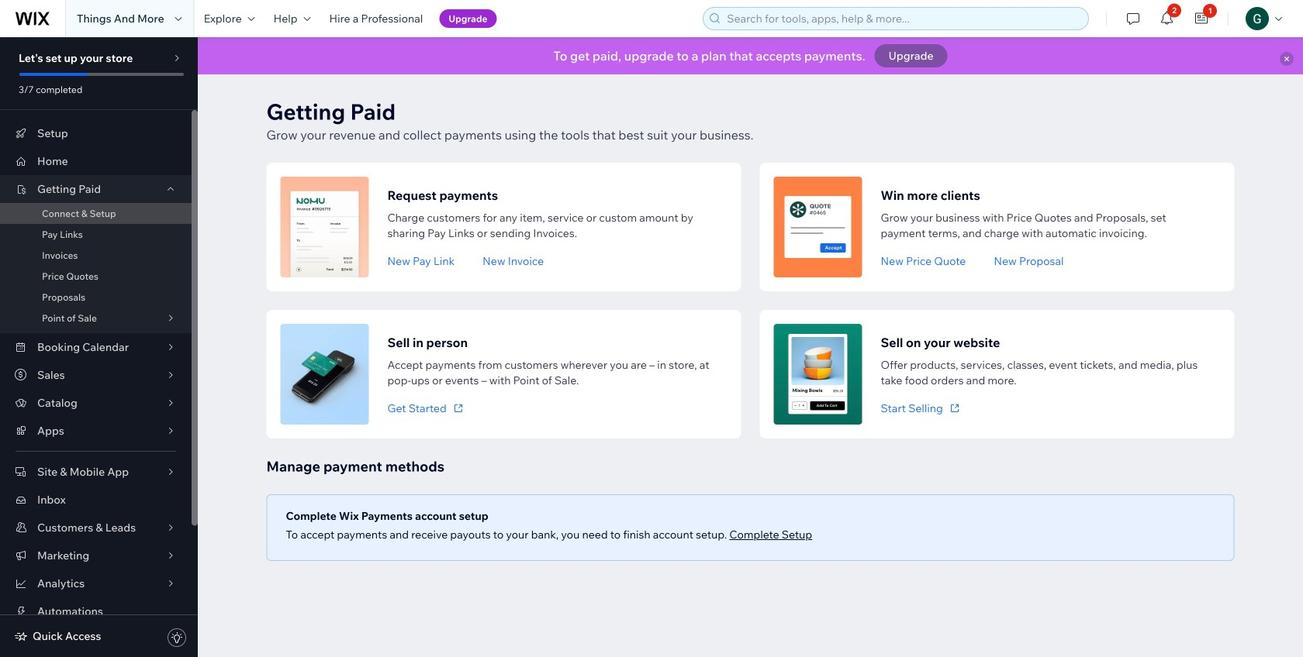 Task type: vqa. For each thing, say whether or not it's contained in the screenshot.
Sidebar element
yes



Task type: locate. For each thing, give the bounding box(es) containing it.
alert
[[198, 37, 1303, 74]]

Search for tools, apps, help & more... field
[[722, 8, 1084, 29]]

sidebar element
[[0, 37, 198, 658]]



